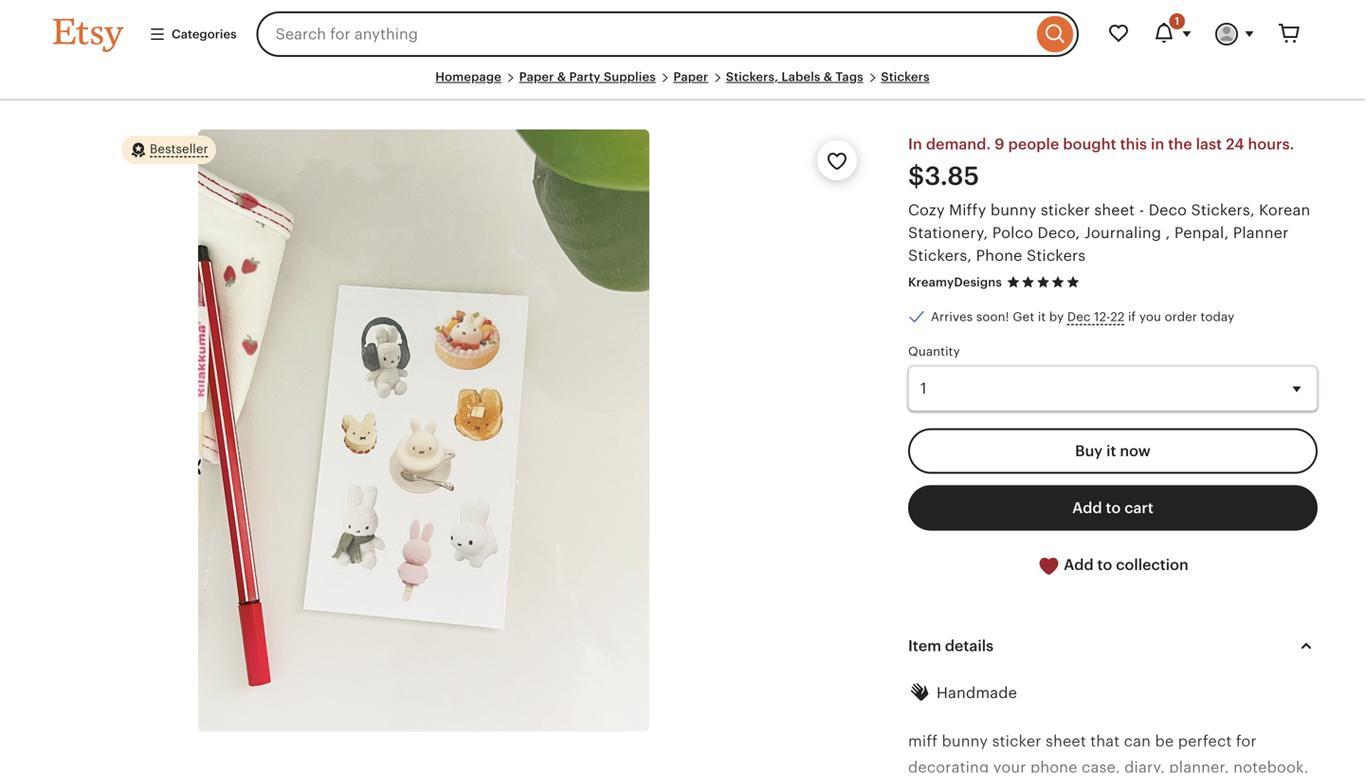 Task type: describe. For each thing, give the bounding box(es) containing it.
1 & from the left
[[557, 70, 566, 84]]

1 button
[[1142, 11, 1205, 57]]

you
[[1140, 310, 1162, 324]]

in
[[1151, 136, 1165, 153]]

if
[[1129, 310, 1137, 324]]

arrives soon! get it by dec 12-22 if you order today
[[931, 310, 1235, 324]]

add for add to cart
[[1073, 499, 1103, 517]]

the
[[1169, 136, 1193, 153]]

bunny inside miff bunny sticker sheet that can be perfect for decorating your phone case, diary, planner, notebook
[[942, 733, 988, 750]]

korean
[[1260, 201, 1311, 218]]

sticker inside miff bunny sticker sheet that can be perfect for decorating your phone case, diary, planner, notebook
[[993, 733, 1042, 750]]

in
[[909, 136, 923, 153]]

for
[[1237, 733, 1257, 750]]

be
[[1156, 733, 1174, 750]]

arrives
[[931, 310, 973, 324]]

deco
[[1149, 201, 1188, 218]]

cozy miffy bunny sticker sheet deco stickers korean image 1 image
[[198, 129, 650, 732]]

case,
[[1082, 759, 1121, 773]]

stickers, labels & tags
[[726, 70, 864, 84]]

demand.
[[927, 136, 991, 153]]

paper & party supplies link
[[519, 70, 656, 84]]

diary,
[[1125, 759, 1166, 773]]

item details button
[[892, 623, 1335, 669]]

stickers, labels & tags link
[[726, 70, 864, 84]]

item
[[909, 637, 942, 654]]

2 & from the left
[[824, 70, 833, 84]]

stickers link
[[882, 70, 930, 84]]

that
[[1091, 733, 1120, 750]]

quantity
[[909, 344, 961, 358]]

perfect
[[1179, 733, 1233, 750]]

labels
[[782, 70, 821, 84]]

add to collection
[[1061, 556, 1189, 573]]

to for collection
[[1098, 556, 1113, 573]]

people
[[1009, 136, 1060, 153]]

-
[[1140, 201, 1145, 218]]

it inside 'button'
[[1107, 443, 1117, 460]]

cozy miffy bunny sticker sheet - deco stickers, korean stationery, polco deco, journaling , penpal, planner stickers, phone stickers
[[909, 201, 1311, 264]]

24
[[1226, 136, 1245, 153]]

this
[[1121, 136, 1148, 153]]

now
[[1120, 443, 1151, 460]]

categories banner
[[19, 0, 1347, 68]]

phone
[[977, 247, 1023, 264]]

cozy
[[909, 201, 945, 218]]

cart
[[1125, 499, 1154, 517]]

buy it now button
[[909, 428, 1318, 474]]

miff
[[909, 733, 938, 750]]

decorating
[[909, 759, 990, 773]]

phone
[[1031, 759, 1078, 773]]

add for add to collection
[[1064, 556, 1094, 573]]

2 horizontal spatial stickers,
[[1192, 201, 1256, 218]]

12-
[[1095, 310, 1111, 324]]

,
[[1166, 224, 1171, 241]]

soon! get
[[977, 310, 1035, 324]]

22
[[1111, 310, 1125, 324]]

your
[[994, 759, 1027, 773]]

planner,
[[1170, 759, 1230, 773]]

$3.85
[[909, 161, 980, 191]]



Task type: locate. For each thing, give the bounding box(es) containing it.
sheet inside cozy miffy bunny sticker sheet - deco stickers, korean stationery, polco deco, journaling , penpal, planner stickers, phone stickers
[[1095, 201, 1136, 218]]

sticker inside cozy miffy bunny sticker sheet - deco stickers, korean stationery, polco deco, journaling , penpal, planner stickers, phone stickers
[[1041, 201, 1091, 218]]

to for cart
[[1106, 499, 1121, 517]]

2 vertical spatial stickers,
[[909, 247, 972, 264]]

stickers
[[882, 70, 930, 84], [1027, 247, 1086, 264]]

9
[[995, 136, 1005, 153]]

sticker up "your"
[[993, 733, 1042, 750]]

paper & party supplies
[[519, 70, 656, 84]]

0 horizontal spatial stickers
[[882, 70, 930, 84]]

bunny
[[991, 201, 1037, 218], [942, 733, 988, 750]]

categories button
[[135, 17, 251, 51]]

1 horizontal spatial it
[[1107, 443, 1117, 460]]

paper link
[[674, 70, 709, 84]]

deco,
[[1038, 224, 1081, 241]]

collection
[[1117, 556, 1189, 573]]

0 horizontal spatial it
[[1038, 310, 1046, 324]]

homepage
[[436, 70, 502, 84]]

penpal,
[[1175, 224, 1230, 241]]

paper for paper link
[[674, 70, 709, 84]]

0 vertical spatial sticker
[[1041, 201, 1091, 218]]

& left tags
[[824, 70, 833, 84]]

None search field
[[257, 11, 1079, 57]]

1 horizontal spatial sheet
[[1095, 201, 1136, 218]]

1 vertical spatial to
[[1098, 556, 1113, 573]]

Search for anything text field
[[257, 11, 1033, 57]]

kreamydesigns
[[909, 275, 1003, 289]]

0 horizontal spatial sheet
[[1046, 733, 1087, 750]]

none search field inside categories banner
[[257, 11, 1079, 57]]

0 vertical spatial stickers
[[882, 70, 930, 84]]

sticker up deco,
[[1041, 201, 1091, 218]]

& left party
[[557, 70, 566, 84]]

categories
[[172, 27, 237, 41]]

add to collection button
[[909, 542, 1318, 589]]

miffy
[[950, 201, 987, 218]]

it left by in the right of the page
[[1038, 310, 1046, 324]]

details
[[945, 637, 994, 654]]

party
[[570, 70, 601, 84]]

add down add to cart button on the right of the page
[[1064, 556, 1094, 573]]

0 horizontal spatial bunny
[[942, 733, 988, 750]]

1 horizontal spatial bunny
[[991, 201, 1037, 218]]

0 horizontal spatial paper
[[519, 70, 554, 84]]

1 horizontal spatial stickers,
[[909, 247, 972, 264]]

menu bar
[[53, 68, 1313, 101]]

to inside button
[[1098, 556, 1113, 573]]

0 horizontal spatial stickers,
[[726, 70, 779, 84]]

add inside the 'add to collection' button
[[1064, 556, 1094, 573]]

0 vertical spatial add
[[1073, 499, 1103, 517]]

1 vertical spatial add
[[1064, 556, 1094, 573]]

stickers, down stationery,
[[909, 247, 972, 264]]

1 vertical spatial stickers
[[1027, 247, 1086, 264]]

2 paper from the left
[[674, 70, 709, 84]]

1 vertical spatial stickers,
[[1192, 201, 1256, 218]]

homepage link
[[436, 70, 502, 84]]

hours.
[[1249, 136, 1295, 153]]

to left cart
[[1106, 499, 1121, 517]]

to
[[1106, 499, 1121, 517], [1098, 556, 1113, 573]]

stationery,
[[909, 224, 989, 241]]

miff bunny sticker sheet that can be perfect for decorating your phone case, diary, planner, notebook
[[909, 733, 1309, 773]]

sheet up phone
[[1046, 733, 1087, 750]]

bunny up decorating
[[942, 733, 988, 750]]

1 vertical spatial sheet
[[1046, 733, 1087, 750]]

in demand. 9 people bought this in the last 24 hours. $3.85
[[909, 136, 1295, 191]]

item details
[[909, 637, 994, 654]]

it
[[1038, 310, 1046, 324], [1107, 443, 1117, 460]]

stickers inside cozy miffy bunny sticker sheet - deco stickers, korean stationery, polco deco, journaling , penpal, planner stickers, phone stickers
[[1027, 247, 1086, 264]]

stickers right tags
[[882, 70, 930, 84]]

stickers down deco,
[[1027, 247, 1086, 264]]

1 horizontal spatial paper
[[674, 70, 709, 84]]

last
[[1197, 136, 1223, 153]]

journaling
[[1085, 224, 1162, 241]]

1 vertical spatial sticker
[[993, 733, 1042, 750]]

dec
[[1068, 310, 1091, 324]]

order
[[1165, 310, 1198, 324]]

buy
[[1076, 443, 1103, 460]]

bought
[[1064, 136, 1117, 153]]

by
[[1050, 310, 1065, 324]]

1
[[1175, 15, 1180, 27]]

0 vertical spatial sheet
[[1095, 201, 1136, 218]]

1 vertical spatial it
[[1107, 443, 1117, 460]]

to inside button
[[1106, 499, 1121, 517]]

polco
[[993, 224, 1034, 241]]

add
[[1073, 499, 1103, 517], [1064, 556, 1094, 573]]

stickers,
[[726, 70, 779, 84], [1192, 201, 1256, 218], [909, 247, 972, 264]]

add to cart button
[[909, 485, 1318, 531]]

0 vertical spatial to
[[1106, 499, 1121, 517]]

tags
[[836, 70, 864, 84]]

1 horizontal spatial stickers
[[1027, 247, 1086, 264]]

paper
[[519, 70, 554, 84], [674, 70, 709, 84]]

bestseller button
[[121, 135, 216, 165]]

1 paper from the left
[[519, 70, 554, 84]]

kreamydesigns link
[[909, 275, 1003, 289]]

paper left party
[[519, 70, 554, 84]]

can
[[1125, 733, 1152, 750]]

planner
[[1234, 224, 1289, 241]]

0 vertical spatial bunny
[[991, 201, 1037, 218]]

bunny up polco
[[991, 201, 1037, 218]]

supplies
[[604, 70, 656, 84]]

to left collection
[[1098, 556, 1113, 573]]

it right buy
[[1107, 443, 1117, 460]]

stickers, up penpal,
[[1192, 201, 1256, 218]]

add to cart
[[1073, 499, 1154, 517]]

add inside add to cart button
[[1073, 499, 1103, 517]]

handmade
[[937, 684, 1018, 701]]

stickers, left labels
[[726, 70, 779, 84]]

&
[[557, 70, 566, 84], [824, 70, 833, 84]]

sheet up journaling
[[1095, 201, 1136, 218]]

0 vertical spatial stickers,
[[726, 70, 779, 84]]

1 horizontal spatial &
[[824, 70, 833, 84]]

paper for paper & party supplies
[[519, 70, 554, 84]]

paper down categories banner
[[674, 70, 709, 84]]

menu bar containing homepage
[[53, 68, 1313, 101]]

bunny inside cozy miffy bunny sticker sheet - deco stickers, korean stationery, polco deco, journaling , penpal, planner stickers, phone stickers
[[991, 201, 1037, 218]]

buy it now
[[1076, 443, 1151, 460]]

sticker
[[1041, 201, 1091, 218], [993, 733, 1042, 750]]

sheet
[[1095, 201, 1136, 218], [1046, 733, 1087, 750]]

0 vertical spatial it
[[1038, 310, 1046, 324]]

sheet inside miff bunny sticker sheet that can be perfect for decorating your phone case, diary, planner, notebook
[[1046, 733, 1087, 750]]

add left cart
[[1073, 499, 1103, 517]]

today
[[1201, 310, 1235, 324]]

0 horizontal spatial &
[[557, 70, 566, 84]]

1 vertical spatial bunny
[[942, 733, 988, 750]]

bestseller
[[150, 142, 208, 156]]



Task type: vqa. For each thing, say whether or not it's contained in the screenshot.
BUNNY
yes



